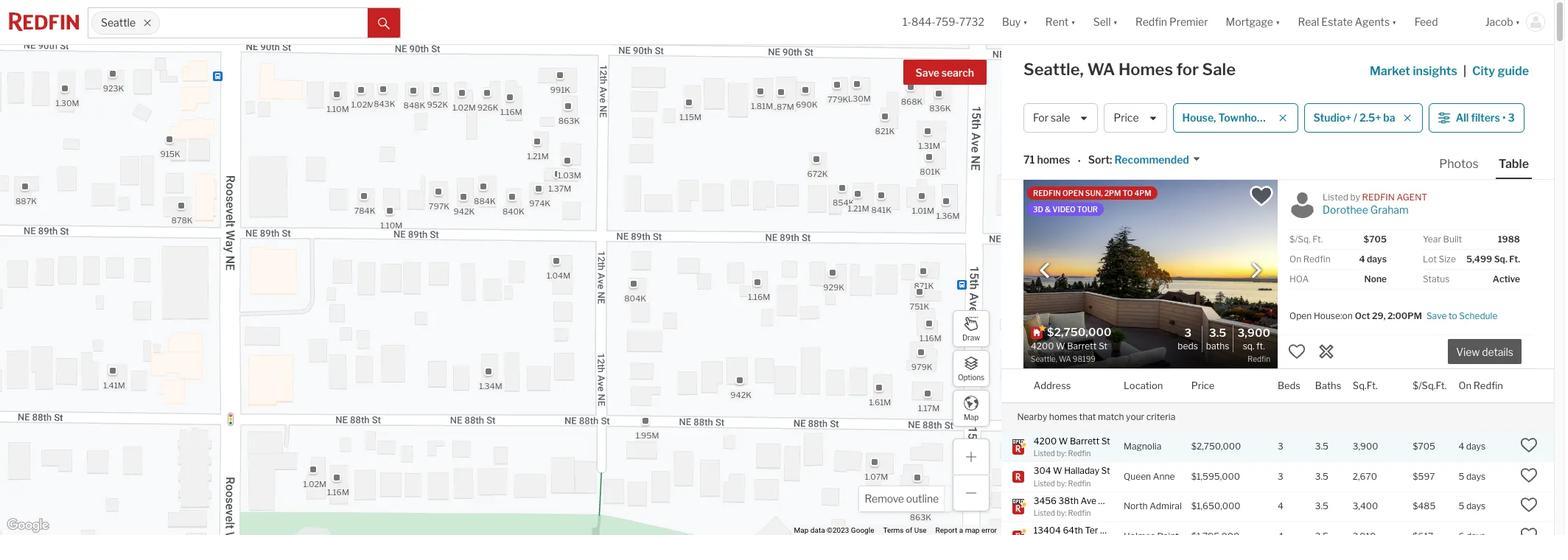 Task type: locate. For each thing, give the bounding box(es) containing it.
3d
[[1033, 205, 1044, 214]]

listed inside 3456 38th ave sw listed by: redfin
[[1034, 509, 1055, 517]]

recommended
[[1115, 154, 1189, 166]]

0 horizontal spatial on redfin
[[1290, 254, 1331, 265]]

heading
[[1031, 325, 1151, 365]]

0 vertical spatial $705
[[1364, 234, 1387, 245]]

w inside 304 w halladay st listed by: redfin
[[1053, 465, 1062, 476]]

1 vertical spatial 1.21m
[[848, 203, 869, 213]]

sq. inside the '3,900 sq. ft.'
[[1243, 340, 1255, 351]]

2 vertical spatial ft.
[[1257, 340, 1265, 351]]

2 horizontal spatial 4
[[1459, 441, 1465, 452]]

map inside button
[[964, 412, 979, 421]]

baths down x-out this home icon
[[1315, 379, 1342, 391]]

google image
[[4, 516, 52, 535]]

mortgage ▾ button
[[1217, 0, 1289, 44]]

1 horizontal spatial beds
[[1278, 379, 1301, 391]]

1 horizontal spatial redfin
[[1362, 192, 1395, 203]]

0 vertical spatial ft.
[[1313, 234, 1323, 245]]

by: down 304 w halladay st "link"
[[1057, 479, 1067, 488]]

1 horizontal spatial on
[[1459, 379, 1472, 391]]

terms of use
[[883, 526, 927, 534]]

1 vertical spatial 942k
[[730, 389, 751, 400]]

x-out this home image
[[1318, 343, 1335, 360]]

built
[[1443, 234, 1462, 245]]

listed inside 4200 w barrett st listed by: redfin
[[1034, 449, 1055, 458]]

3.5
[[1209, 326, 1227, 340], [1315, 441, 1329, 452], [1315, 471, 1329, 482], [1315, 501, 1329, 512]]

None search field
[[160, 8, 368, 38]]

• left sort
[[1078, 155, 1081, 167]]

0 vertical spatial save
[[916, 66, 940, 79]]

0 vertical spatial 1.10m
[[327, 104, 349, 114]]

1.30m
[[847, 93, 871, 103], [55, 98, 79, 108]]

▾ right jacob
[[1516, 16, 1520, 28]]

st right 'barrett'
[[1102, 435, 1110, 446]]

redfin down 'barrett'
[[1068, 449, 1091, 458]]

2:00pm
[[1388, 310, 1422, 321]]

real estate agents ▾ button
[[1289, 0, 1406, 44]]

0 vertical spatial sq.
[[1494, 254, 1508, 265]]

days right $485
[[1467, 501, 1486, 512]]

0 horizontal spatial ft.
[[1257, 340, 1265, 351]]

3 right $1,595,000
[[1278, 471, 1284, 482]]

0 horizontal spatial 1.02m
[[303, 479, 326, 489]]

redfin down halladay
[[1068, 479, 1091, 488]]

5 for $485
[[1459, 501, 1465, 512]]

3.5 for $1,650,000
[[1315, 501, 1329, 512]]

4 up none
[[1359, 254, 1365, 265]]

st inside 4200 w barrett st listed by: redfin
[[1102, 435, 1110, 446]]

house, townhouse, other
[[1183, 112, 1308, 124]]

by: down "38th"
[[1057, 509, 1067, 517]]

price down seattle, wa homes for sale
[[1114, 112, 1139, 124]]

5 right $485
[[1459, 501, 1465, 512]]

listed inside listed by redfin agent dorothee graham
[[1323, 192, 1349, 203]]

$705
[[1364, 234, 1387, 245], [1413, 441, 1436, 452]]

sq. right the 3.5 baths
[[1243, 340, 1255, 351]]

redfin inside listed by redfin agent dorothee graham
[[1362, 192, 1395, 203]]

0 vertical spatial map
[[964, 412, 979, 421]]

2 vertical spatial by:
[[1057, 509, 1067, 517]]

0 vertical spatial 5
[[1459, 471, 1465, 482]]

1 horizontal spatial on redfin
[[1459, 379, 1503, 391]]

homes right "71"
[[1037, 154, 1070, 166]]

listed down the 3456
[[1034, 509, 1055, 517]]

&
[[1045, 205, 1051, 214]]

1 vertical spatial price button
[[1192, 369, 1215, 402]]

2 vertical spatial 4
[[1278, 501, 1284, 512]]

1 vertical spatial by:
[[1057, 479, 1067, 488]]

1 horizontal spatial 942k
[[730, 389, 751, 400]]

on inside button
[[1459, 379, 1472, 391]]

rent ▾ button
[[1037, 0, 1085, 44]]

jacob
[[1486, 16, 1513, 28]]

$597
[[1413, 471, 1435, 482]]

3.5 left the 3,400
[[1315, 501, 1329, 512]]

oct
[[1355, 310, 1370, 321]]

price button up recommended
[[1104, 103, 1167, 133]]

0 vertical spatial price button
[[1104, 103, 1167, 133]]

days left favorite this home icon
[[1467, 441, 1486, 452]]

price inside button
[[1114, 112, 1139, 124]]

0 horizontal spatial •
[[1078, 155, 1081, 167]]

4 days
[[1359, 254, 1387, 265], [1459, 441, 1486, 452]]

redfin
[[1033, 189, 1061, 198], [1362, 192, 1395, 203]]

0 horizontal spatial price
[[1114, 112, 1139, 124]]

2.5+
[[1360, 112, 1381, 124]]

0 vertical spatial beds
[[1178, 340, 1198, 351]]

1.36m
[[936, 210, 960, 221]]

$/sq.ft. button
[[1413, 369, 1447, 402]]

next button image
[[1249, 263, 1264, 277]]

days right $597
[[1467, 471, 1486, 482]]

buy
[[1002, 16, 1021, 28]]

redfin inside 4200 w barrett st listed by: redfin
[[1068, 449, 1091, 458]]

ft. right the $/sq.
[[1313, 234, 1323, 245]]

homes left the that
[[1049, 411, 1078, 422]]

ft. down 1988
[[1510, 254, 1520, 265]]

ba
[[1384, 112, 1396, 124]]

$485
[[1413, 501, 1436, 512]]

• inside 71 homes •
[[1078, 155, 1081, 167]]

redfin left "premier"
[[1136, 16, 1167, 28]]

agents
[[1355, 16, 1390, 28]]

5 for $597
[[1459, 471, 1465, 482]]

1.21m inside 1.21m 1.37m
[[527, 150, 548, 161]]

887k
[[15, 196, 36, 206]]

3,900 right the 3.5 baths
[[1238, 326, 1271, 340]]

none
[[1365, 273, 1387, 284]]

listed by redfin agent dorothee graham
[[1323, 192, 1428, 216]]

0 horizontal spatial 1.21m
[[527, 150, 548, 161]]

0 horizontal spatial save
[[916, 66, 940, 79]]

0 vertical spatial w
[[1059, 435, 1068, 446]]

1 vertical spatial 4
[[1459, 441, 1465, 452]]

1 vertical spatial sq.
[[1243, 340, 1255, 351]]

2 5 days from the top
[[1459, 501, 1486, 512]]

1.21m up 1.37m
[[527, 150, 548, 161]]

1 horizontal spatial 4
[[1359, 254, 1365, 265]]

0 vertical spatial baths
[[1206, 340, 1230, 351]]

photo of 4200 w barrett st, seattle, wa 98199 image
[[1024, 180, 1278, 368]]

3,900
[[1238, 326, 1271, 340], [1353, 441, 1379, 452]]

status
[[1423, 273, 1450, 284]]

1 by: from the top
[[1057, 449, 1067, 458]]

4 days up none
[[1359, 254, 1387, 265]]

on down view
[[1459, 379, 1472, 391]]

map left data
[[794, 526, 809, 534]]

▾ for sell ▾
[[1113, 16, 1118, 28]]

0 horizontal spatial on
[[1290, 254, 1302, 265]]

submit search image
[[378, 17, 390, 29]]

1.21m left the 841k
[[848, 203, 869, 213]]

0 vertical spatial 5 days
[[1459, 471, 1486, 482]]

house, townhouse, other button
[[1173, 103, 1308, 133]]

1 vertical spatial 5
[[1459, 501, 1465, 512]]

3 right filters
[[1508, 112, 1515, 124]]

$705 up $597
[[1413, 441, 1436, 452]]

0 horizontal spatial 3,900
[[1238, 326, 1271, 340]]

map data ©2023 google
[[794, 526, 874, 534]]

view details link
[[1448, 338, 1522, 364]]

1 vertical spatial •
[[1078, 155, 1081, 167]]

on redfin down "$/sq. ft."
[[1290, 254, 1331, 265]]

0 vertical spatial by:
[[1057, 449, 1067, 458]]

▾ for buy ▾
[[1023, 16, 1028, 28]]

ft. for 5,499
[[1510, 254, 1520, 265]]

3.5 down baths button
[[1315, 441, 1329, 452]]

previous button image
[[1038, 263, 1052, 277]]

▾ right "rent"
[[1071, 16, 1076, 28]]

1 horizontal spatial price button
[[1192, 369, 1215, 402]]

2 ▾ from the left
[[1071, 16, 1076, 28]]

1.37m
[[548, 183, 571, 193]]

days for $705
[[1467, 441, 1486, 452]]

0 vertical spatial st
[[1102, 435, 1110, 446]]

listed up dorothee
[[1323, 192, 1349, 203]]

1988
[[1498, 234, 1520, 245]]

save left search
[[916, 66, 940, 79]]

3 left the 3.5 baths
[[1184, 326, 1192, 340]]

0 vertical spatial homes
[[1037, 154, 1070, 166]]

price down the 3.5 baths
[[1192, 379, 1215, 391]]

market insights | city guide
[[1370, 64, 1529, 78]]

0 horizontal spatial map
[[794, 526, 809, 534]]

5 days for $485
[[1459, 501, 1486, 512]]

st right halladay
[[1102, 465, 1110, 476]]

5 days right $597
[[1459, 471, 1486, 482]]

6 ▾ from the left
[[1516, 16, 1520, 28]]

listed down 4200
[[1034, 449, 1055, 458]]

• inside button
[[1503, 112, 1506, 124]]

listed for magnolia
[[1034, 449, 1055, 458]]

1 horizontal spatial map
[[964, 412, 979, 421]]

remove seattle image
[[143, 18, 152, 27]]

821k
[[875, 126, 895, 136]]

3.5 for $1,595,000
[[1315, 471, 1329, 482]]

by: inside 304 w halladay st listed by: redfin
[[1057, 479, 1067, 488]]

ft. right the 3.5 baths
[[1257, 340, 1265, 351]]

outline
[[906, 492, 939, 505]]

wa
[[1087, 60, 1115, 79]]

w for 4200
[[1059, 435, 1068, 446]]

1.21m for 1.21m
[[848, 203, 869, 213]]

filters
[[1471, 112, 1501, 124]]

favorite this home image
[[1288, 343, 1306, 360], [1520, 466, 1538, 484], [1520, 496, 1538, 514], [1520, 526, 1538, 535]]

1 vertical spatial beds
[[1278, 379, 1301, 391]]

0 horizontal spatial 4 days
[[1359, 254, 1387, 265]]

by: inside 3456 38th ave sw listed by: redfin
[[1057, 509, 1067, 517]]

▾
[[1023, 16, 1028, 28], [1071, 16, 1076, 28], [1113, 16, 1118, 28], [1276, 16, 1280, 28], [1392, 16, 1397, 28], [1516, 16, 1520, 28]]

view details
[[1456, 346, 1514, 358]]

table button
[[1496, 156, 1532, 179]]

1 horizontal spatial sq.
[[1494, 254, 1508, 265]]

map button
[[953, 390, 990, 427]]

st
[[1102, 435, 1110, 446], [1102, 465, 1110, 476]]

details
[[1482, 346, 1514, 358]]

0 horizontal spatial redfin
[[1033, 189, 1061, 198]]

0 vertical spatial 3,900
[[1238, 326, 1271, 340]]

w right 4200
[[1059, 435, 1068, 446]]

3 ▾ from the left
[[1113, 16, 1118, 28]]

4 days left favorite this home icon
[[1459, 441, 1486, 452]]

homes inside 71 homes •
[[1037, 154, 1070, 166]]

by: down the 4200 w barrett st link
[[1057, 449, 1067, 458]]

w right 304
[[1053, 465, 1062, 476]]

$705 down dorothee graham "link"
[[1364, 234, 1387, 245]]

feed button
[[1406, 0, 1477, 44]]

▾ right mortgage
[[1276, 16, 1280, 28]]

view details button
[[1448, 339, 1522, 364]]

1 vertical spatial 5 days
[[1459, 501, 1486, 512]]

days for $485
[[1467, 501, 1486, 512]]

863k up use
[[910, 512, 931, 522]]

4200 w barrett st link
[[1034, 435, 1110, 447]]

by: for 304
[[1057, 479, 1067, 488]]

2 5 from the top
[[1459, 501, 1465, 512]]

• right filters
[[1503, 112, 1506, 124]]

0 vertical spatial 1.21m
[[527, 150, 548, 161]]

video
[[1053, 205, 1076, 214]]

1 horizontal spatial •
[[1503, 112, 1506, 124]]

recommended button
[[1112, 153, 1201, 167]]

3,900 up 2,670 in the bottom right of the page
[[1353, 441, 1379, 452]]

google
[[851, 526, 874, 534]]

868k
[[901, 96, 923, 106]]

1 vertical spatial map
[[794, 526, 809, 534]]

1 vertical spatial st
[[1102, 465, 1110, 476]]

:
[[1110, 154, 1112, 166]]

redfin down '3456 38th ave sw' link
[[1068, 509, 1091, 517]]

year
[[1423, 234, 1442, 245]]

863k down 991k
[[558, 115, 580, 125]]

1 5 days from the top
[[1459, 471, 1486, 482]]

71
[[1024, 154, 1035, 166]]

▾ right the agents
[[1392, 16, 1397, 28]]

redfin down "$/sq. ft."
[[1304, 254, 1331, 265]]

/
[[1354, 112, 1358, 124]]

redfin up graham
[[1362, 192, 1395, 203]]

1 vertical spatial on
[[1459, 379, 1472, 391]]

5 right $597
[[1459, 471, 1465, 482]]

mortgage ▾ button
[[1226, 0, 1280, 44]]

1 vertical spatial 863k
[[910, 512, 931, 522]]

▾ right buy
[[1023, 16, 1028, 28]]

4 ▾ from the left
[[1276, 16, 1280, 28]]

listed inside 304 w halladay st listed by: redfin
[[1034, 479, 1055, 488]]

sq. for 5,499
[[1494, 254, 1508, 265]]

by: for 3456
[[1057, 509, 1067, 517]]

1 vertical spatial homes
[[1049, 411, 1078, 422]]

5 days right $485
[[1459, 501, 1486, 512]]

0 horizontal spatial 863k
[[558, 115, 580, 125]]

1 vertical spatial $705
[[1413, 441, 1436, 452]]

beds left the 3.5 baths
[[1178, 340, 1198, 351]]

▾ for mortgage ▾
[[1276, 16, 1280, 28]]

location
[[1124, 379, 1163, 391]]

terms of use link
[[883, 526, 927, 534]]

beds
[[1178, 340, 1198, 351], [1278, 379, 1301, 391]]

1 st from the top
[[1102, 435, 1110, 446]]

5 ▾ from the left
[[1392, 16, 1397, 28]]

seattle,
[[1024, 60, 1084, 79]]

w inside 4200 w barrett st listed by: redfin
[[1059, 435, 1068, 446]]

304
[[1034, 465, 1051, 476]]

2,670
[[1353, 471, 1377, 482]]

0 horizontal spatial sq.
[[1243, 340, 1255, 351]]

1 vertical spatial ft.
[[1510, 254, 1520, 265]]

1 horizontal spatial 4 days
[[1459, 441, 1486, 452]]

1.04m
[[547, 270, 570, 280]]

on redfin down view details
[[1459, 379, 1503, 391]]

0 horizontal spatial 942k
[[453, 206, 474, 216]]

$2,750,000
[[1192, 441, 1241, 452]]

3 by: from the top
[[1057, 509, 1067, 517]]

listed down 304
[[1034, 479, 1055, 488]]

house:
[[1314, 310, 1342, 321]]

2 horizontal spatial ft.
[[1510, 254, 1520, 265]]

guide
[[1498, 64, 1529, 78]]

on redfin button
[[1459, 369, 1503, 402]]

all
[[1456, 112, 1469, 124]]

1 vertical spatial baths
[[1315, 379, 1342, 391]]

0 horizontal spatial beds
[[1178, 340, 1198, 351]]

0 vertical spatial on
[[1290, 254, 1302, 265]]

979k
[[911, 362, 932, 372]]

4 down on redfin button
[[1459, 441, 1465, 452]]

1.15m
[[679, 112, 701, 122]]

price button
[[1104, 103, 1167, 133], [1192, 369, 1215, 402]]

2 by: from the top
[[1057, 479, 1067, 488]]

1 5 from the top
[[1459, 471, 1465, 482]]

1 vertical spatial w
[[1053, 465, 1062, 476]]

1 vertical spatial on redfin
[[1459, 379, 1503, 391]]

3.5 left 2,670 in the bottom right of the page
[[1315, 471, 1329, 482]]

1 ▾ from the left
[[1023, 16, 1028, 28]]

beds left baths button
[[1278, 379, 1301, 391]]

price
[[1114, 112, 1139, 124], [1192, 379, 1215, 391]]

city guide link
[[1473, 63, 1532, 80]]

favorite button image
[[1249, 184, 1274, 209]]

map down options
[[964, 412, 979, 421]]

3,900 for 3,900
[[1353, 441, 1379, 452]]

929k
[[823, 282, 844, 292]]

st inside 304 w halladay st listed by: redfin
[[1102, 465, 1110, 476]]

▾ for rent ▾
[[1071, 16, 1076, 28]]

3.5 right 3 beds
[[1209, 326, 1227, 340]]

redfin up &
[[1033, 189, 1061, 198]]

1 horizontal spatial price
[[1192, 379, 1215, 391]]

1.16m
[[500, 106, 522, 116], [748, 291, 770, 302], [919, 332, 941, 343], [327, 487, 349, 497]]

remove
[[865, 492, 904, 505]]

0 vertical spatial •
[[1503, 112, 1506, 124]]

1 horizontal spatial 1.10m
[[380, 220, 402, 231]]

save left to
[[1427, 310, 1447, 321]]

by: inside 4200 w barrett st listed by: redfin
[[1057, 449, 1067, 458]]

ft. inside the '3,900 sq. ft.'
[[1257, 340, 1265, 351]]

rent ▾ button
[[1046, 0, 1076, 44]]

price button down the 3.5 baths
[[1192, 369, 1215, 402]]

2 st from the top
[[1102, 465, 1110, 476]]

premier
[[1170, 16, 1208, 28]]

1 horizontal spatial ft.
[[1313, 234, 1323, 245]]

on
[[1342, 310, 1353, 321]]

1 horizontal spatial 3,900
[[1353, 441, 1379, 452]]

sq. up active
[[1494, 254, 1508, 265]]

0 horizontal spatial baths
[[1206, 340, 1230, 351]]

▾ right sell
[[1113, 16, 1118, 28]]

on up hoa
[[1290, 254, 1302, 265]]

redfin inside 304 w halladay st listed by: redfin
[[1068, 479, 1091, 488]]

1 vertical spatial 3,900
[[1353, 441, 1379, 452]]

mortgage ▾
[[1226, 16, 1280, 28]]

1.21m for 1.21m 1.37m
[[527, 150, 548, 161]]

1 vertical spatial save
[[1427, 310, 1447, 321]]

save inside button
[[916, 66, 940, 79]]

5,499
[[1467, 254, 1493, 265]]

1 horizontal spatial 1.02m
[[351, 99, 374, 110]]

baths right 3 beds
[[1206, 340, 1230, 351]]

1 horizontal spatial 1.21m
[[848, 203, 869, 213]]

0 vertical spatial price
[[1114, 112, 1139, 124]]

redfin inside 3456 38th ave sw listed by: redfin
[[1068, 509, 1091, 517]]

address button
[[1034, 369, 1071, 402]]

4 right $1,650,000
[[1278, 501, 1284, 512]]

2 horizontal spatial 1.02m
[[452, 102, 476, 112]]



Task type: describe. For each thing, give the bounding box(es) containing it.
3456
[[1034, 495, 1057, 506]]

sale
[[1051, 112, 1070, 124]]

3 inside 3 beds
[[1184, 326, 1192, 340]]

year built
[[1423, 234, 1462, 245]]

terms
[[883, 526, 904, 534]]

1 horizontal spatial 863k
[[910, 512, 931, 522]]

4200
[[1034, 435, 1057, 446]]

▾ for jacob ▾
[[1516, 16, 1520, 28]]

by: for 4200
[[1057, 449, 1067, 458]]

3 inside button
[[1508, 112, 1515, 124]]

1 vertical spatial 1.10m
[[380, 220, 402, 231]]

sun,
[[1085, 189, 1103, 198]]

listed for queen anne
[[1034, 479, 1055, 488]]

690k
[[796, 99, 818, 110]]

report a map error
[[936, 526, 997, 534]]

$/sq.ft.
[[1413, 379, 1447, 391]]

3 down beds button
[[1278, 441, 1284, 452]]

ave
[[1081, 495, 1097, 506]]

0 vertical spatial 4
[[1359, 254, 1365, 265]]

1.95m
[[635, 430, 659, 440]]

active
[[1493, 273, 1520, 284]]

for
[[1033, 112, 1049, 124]]

tour
[[1077, 205, 1098, 214]]

844-
[[912, 16, 936, 28]]

sell ▾ button
[[1085, 0, 1127, 44]]

of
[[906, 526, 913, 534]]

map for map
[[964, 412, 979, 421]]

studio+ / 2.5+ ba
[[1314, 112, 1396, 124]]

listed for north admiral
[[1034, 509, 1055, 517]]

redfin open sun, 2pm to 4pm 3d & video tour
[[1033, 189, 1152, 214]]

days up none
[[1367, 254, 1387, 265]]

favorite button checkbox
[[1249, 184, 1274, 209]]

3.5 baths
[[1206, 326, 1230, 351]]

sq.ft. button
[[1353, 369, 1378, 402]]

favorite this home image
[[1520, 437, 1538, 454]]

market
[[1370, 64, 1411, 78]]

sq. for 3,900
[[1243, 340, 1255, 351]]

0 vertical spatial 4 days
[[1359, 254, 1387, 265]]

save search button
[[903, 60, 987, 85]]

redfin premier button
[[1127, 0, 1217, 44]]

remove outline button
[[860, 486, 944, 511]]

all filters • 3 button
[[1429, 103, 1525, 133]]

991k
[[550, 84, 570, 94]]

graham
[[1371, 203, 1409, 216]]

st for 304 w halladay st
[[1102, 465, 1110, 476]]

rent
[[1046, 16, 1069, 28]]

st for 4200 w barrett st
[[1102, 435, 1110, 446]]

feed
[[1415, 16, 1438, 28]]

884k
[[474, 196, 495, 206]]

0 horizontal spatial 4
[[1278, 501, 1284, 512]]

3.5 inside the 3.5 baths
[[1209, 326, 1227, 340]]

lot size
[[1423, 254, 1456, 265]]

1 horizontal spatial baths
[[1315, 379, 1342, 391]]

redfin down view details
[[1474, 379, 1503, 391]]

804k
[[624, 293, 646, 303]]

0 horizontal spatial 1.30m
[[55, 98, 79, 108]]

admiral
[[1150, 501, 1182, 512]]

to
[[1449, 310, 1458, 321]]

address
[[1034, 379, 1071, 391]]

photos button
[[1437, 156, 1496, 178]]

options button
[[953, 350, 990, 387]]

save search
[[916, 66, 974, 79]]

open
[[1063, 189, 1084, 198]]

by
[[1351, 192, 1361, 203]]

criteria
[[1147, 411, 1176, 422]]

• for homes
[[1078, 155, 1081, 167]]

studio+ / 2.5+ ba button
[[1304, 103, 1423, 133]]

w for 304
[[1053, 465, 1062, 476]]

to
[[1123, 189, 1133, 198]]

buy ▾
[[1002, 16, 1028, 28]]

homes
[[1119, 60, 1173, 79]]

1 vertical spatial price
[[1192, 379, 1215, 391]]

error
[[982, 526, 997, 534]]

0 horizontal spatial price button
[[1104, 103, 1167, 133]]

0 horizontal spatial $705
[[1364, 234, 1387, 245]]

871k
[[914, 281, 934, 291]]

remove studio+ / 2.5+ ba image
[[1403, 113, 1412, 122]]

0 vertical spatial 942k
[[453, 206, 474, 216]]

71 homes •
[[1024, 154, 1081, 167]]

1 horizontal spatial $705
[[1413, 441, 1436, 452]]

magnolia
[[1124, 441, 1162, 452]]

854k
[[832, 197, 854, 208]]

beds button
[[1278, 369, 1301, 402]]

dorothee graham link
[[1323, 203, 1409, 216]]

3,900 for 3,900 sq. ft.
[[1238, 326, 1271, 340]]

draw button
[[953, 310, 990, 347]]

1-844-759-7732
[[903, 16, 985, 28]]

672k
[[807, 168, 828, 179]]

840k
[[502, 206, 524, 216]]

that
[[1079, 411, 1096, 422]]

3456 38th ave sw listed by: redfin
[[1034, 495, 1113, 517]]

redfin inside redfin open sun, 2pm to 4pm 3d & video tour
[[1033, 189, 1061, 198]]

1 horizontal spatial save
[[1427, 310, 1447, 321]]

843k
[[373, 98, 395, 109]]

sort :
[[1088, 154, 1112, 166]]

• for filters
[[1503, 112, 1506, 124]]

location button
[[1124, 369, 1163, 402]]

0 vertical spatial on redfin
[[1290, 254, 1331, 265]]

days for $597
[[1467, 471, 1486, 482]]

29,
[[1372, 310, 1386, 321]]

974k
[[529, 198, 550, 208]]

remove house, townhouse, other image
[[1278, 113, 1287, 122]]

insights
[[1413, 64, 1458, 78]]

1 vertical spatial 4 days
[[1459, 441, 1486, 452]]

sort
[[1088, 154, 1110, 166]]

other
[[1279, 112, 1308, 124]]

report a map error link
[[936, 526, 997, 534]]

0 vertical spatial 863k
[[558, 115, 580, 125]]

draw
[[962, 333, 980, 342]]

for
[[1177, 60, 1199, 79]]

map for map data ©2023 google
[[794, 526, 809, 534]]

homes for nearby
[[1049, 411, 1078, 422]]

city
[[1473, 64, 1495, 78]]

homes for 71
[[1037, 154, 1070, 166]]

©2023
[[827, 526, 849, 534]]

1.34m
[[479, 380, 502, 391]]

open
[[1290, 310, 1312, 321]]

map region
[[0, 39, 1166, 535]]

queen anne
[[1124, 471, 1175, 482]]

923k
[[103, 83, 124, 93]]

real estate agents ▾
[[1298, 16, 1397, 28]]

1 horizontal spatial 1.30m
[[847, 93, 871, 103]]

3.5 for $2,750,000
[[1315, 441, 1329, 452]]

0 horizontal spatial 1.10m
[[327, 104, 349, 114]]

sell ▾ button
[[1093, 0, 1118, 44]]

north
[[1124, 501, 1148, 512]]

831k
[[908, 487, 928, 497]]

1.81m
[[751, 100, 773, 111]]

$/sq.
[[1290, 234, 1311, 245]]

real estate agents ▾ link
[[1298, 0, 1397, 44]]

ft. for 3,900
[[1257, 340, 1265, 351]]

5 days for $597
[[1459, 471, 1486, 482]]



Task type: vqa. For each thing, say whether or not it's contained in the screenshot.
Last Name text box
no



